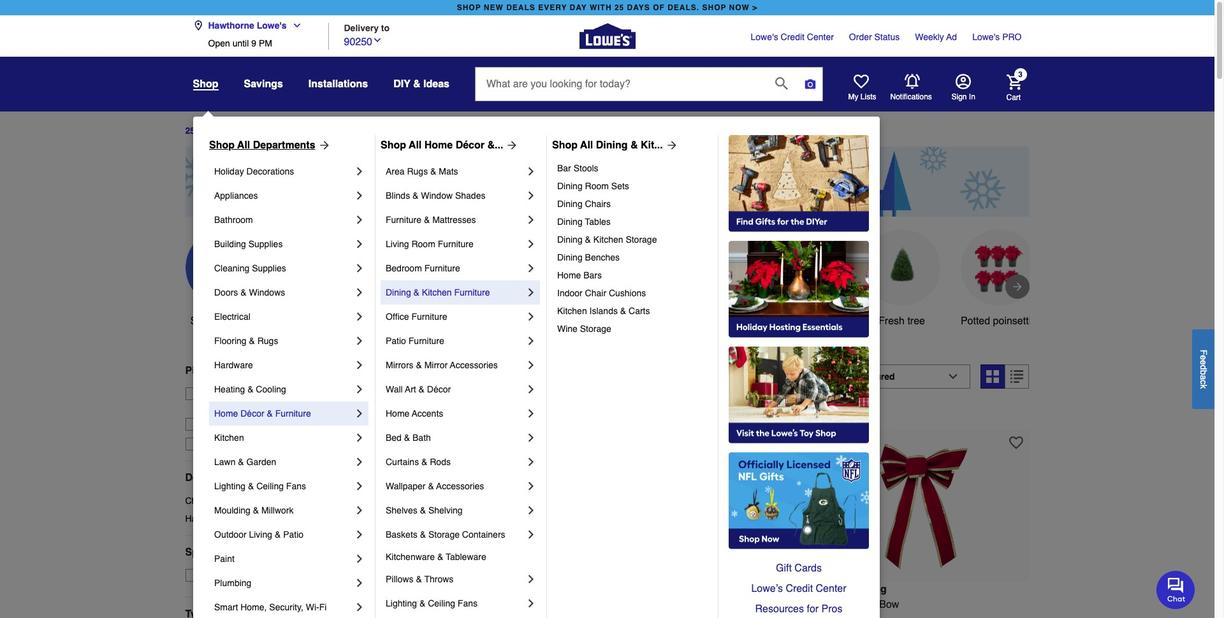 Task type: describe. For each thing, give the bounding box(es) containing it.
diy & ideas
[[394, 78, 449, 90]]

dining for dining & kitchen furniture
[[386, 288, 411, 298]]

area rugs & mats
[[386, 166, 458, 177]]

1 vertical spatial pickup
[[249, 389, 276, 399]]

multicolor
[[684, 599, 727, 611]]

>
[[753, 3, 758, 12]]

holiday living 8.5-in w red bow
[[817, 584, 899, 611]]

lists
[[861, 92, 876, 101]]

chevron right image for baskets & storage containers
[[525, 529, 538, 541]]

ft inside holiday living 100-count 20.62-ft white incandescent plug- in christmas string lights
[[454, 599, 460, 611]]

lowe's up pm
[[257, 20, 287, 31]]

count inside 100-count 20.62-ft multicolor incandescent plug-in christmas string lights
[[616, 599, 643, 611]]

christmas inside 100-count 20.62-ft multicolor incandescent plug-in christmas string lights
[[631, 614, 677, 618]]

blinds & window shades
[[386, 191, 485, 201]]

& right doors
[[241, 288, 246, 298]]

all for departments
[[237, 140, 250, 151]]

christmas decorations link
[[185, 495, 354, 507]]

0 horizontal spatial christmas
[[185, 496, 225, 506]]

& inside button
[[413, 78, 421, 90]]

christmas decorations
[[185, 496, 276, 506]]

pickup & delivery
[[185, 365, 271, 377]]

heart outline image
[[1010, 436, 1024, 450]]

hanging decoration
[[684, 315, 732, 342]]

millwork
[[261, 506, 294, 516]]

1 horizontal spatial patio
[[386, 336, 406, 346]]

lowe's home improvement cart image
[[1006, 74, 1022, 90]]

red
[[858, 599, 877, 611]]

kitchen islands & carts link
[[557, 302, 709, 320]]

& right blinds
[[413, 191, 418, 201]]

office furniture
[[386, 312, 447, 322]]

furniture up dining & kitchen furniture on the top of the page
[[424, 263, 460, 274]]

lowe's pro
[[972, 32, 1022, 42]]

198 products in holiday decorations
[[374, 371, 631, 389]]

pm
[[259, 38, 272, 48]]

products
[[404, 371, 463, 389]]

shop all departments link
[[209, 138, 331, 153]]

lowe's down free store pickup today at:
[[250, 402, 278, 412]]

chevron right image for lighting & ceiling fans
[[525, 597, 538, 610]]

string inside holiday living 100-count 20.62-ft white incandescent plug- in christmas string lights
[[435, 614, 461, 618]]

living for holiday living 100-count 20.62-ft white incandescent plug- in christmas string lights
[[414, 584, 444, 595]]

blinds & window shades link
[[386, 184, 525, 208]]

wi-
[[306, 603, 319, 613]]

décor for home
[[456, 140, 485, 151]]

doors & windows
[[214, 288, 285, 298]]

delivery up '90250' on the left of the page
[[344, 23, 379, 33]]

bedroom
[[386, 263, 422, 274]]

0 vertical spatial storage
[[626, 235, 657, 245]]

chevron right image for outdoor living & patio
[[353, 529, 366, 541]]

moulding
[[214, 506, 250, 516]]

day
[[570, 3, 587, 12]]

shop for shop all deals
[[190, 315, 214, 327]]

0 horizontal spatial patio
[[283, 530, 304, 540]]

decorations down the wine storage
[[543, 371, 631, 389]]

0 horizontal spatial décor
[[241, 409, 264, 419]]

heating & cooling link
[[214, 377, 353, 402]]

chevron right image for wallpaper & accessories
[[525, 480, 538, 493]]

0 horizontal spatial savings button
[[244, 73, 283, 96]]

arrow right image inside shop all home décor &... link
[[503, 139, 519, 152]]

k
[[1199, 384, 1209, 389]]

b
[[1199, 370, 1209, 375]]

& right bed
[[404, 433, 410, 443]]

lowe's home improvement logo image
[[579, 8, 635, 64]]

c
[[1199, 380, 1209, 384]]

in inside holiday living 100-count 20.62-ft white incandescent plug- in christmas string lights
[[374, 614, 383, 618]]

chevron down image inside the 90250 button
[[372, 35, 383, 45]]

furniture down the bedroom furniture link
[[454, 288, 490, 298]]

lowe's home improvement notification center image
[[904, 74, 920, 89]]

kitchen down "free delivery"
[[214, 433, 244, 443]]

bed & bath link
[[386, 426, 525, 450]]

holiday living 100-count 20.62-ft white incandescent plug- in christmas string lights
[[374, 584, 579, 618]]

plug- inside 100-count 20.62-ft multicolor incandescent plug-in christmas string lights
[[596, 614, 620, 618]]

gift
[[776, 563, 792, 574]]

hawthorne for hawthorne lowe's & nearby stores
[[204, 402, 248, 412]]

pro
[[1002, 32, 1022, 42]]

gift cards link
[[729, 559, 869, 579]]

w
[[845, 599, 855, 611]]

& up the 'office furniture'
[[414, 288, 419, 298]]

islands
[[590, 306, 618, 316]]

chevron right image for holiday decorations
[[353, 165, 366, 178]]

chevron right image for dining & kitchen furniture
[[525, 286, 538, 299]]

cleaning
[[214, 263, 249, 274]]

shop all home décor &... link
[[381, 138, 519, 153]]

with
[[590, 3, 612, 12]]

of
[[653, 3, 665, 12]]

garden
[[246, 457, 276, 467]]

0 vertical spatial accessories
[[450, 360, 498, 370]]

kitchen down the indoor
[[557, 306, 587, 316]]

dining chairs link
[[557, 195, 709, 213]]

kitchenware & tableware link
[[386, 547, 538, 567]]

special offers
[[185, 547, 254, 558]]

& right the baskets
[[420, 530, 426, 540]]

lighting & ceiling fans for the right 'lighting & ceiling fans' link
[[386, 599, 478, 609]]

chevron right image for patio furniture
[[525, 335, 538, 347]]

supplies for cleaning supplies
[[252, 263, 286, 274]]

1 vertical spatial 25
[[185, 126, 195, 136]]

chevron right image for living room furniture
[[525, 238, 538, 251]]

lowe's pro link
[[972, 31, 1022, 43]]

dining up bar stools link
[[596, 140, 628, 151]]

kitchen up benches on the top of the page
[[593, 235, 623, 245]]

free delivery
[[204, 419, 257, 430]]

ft inside 100-count 20.62-ft multicolor incandescent plug-in christmas string lights
[[675, 599, 681, 611]]

white inside button
[[792, 315, 818, 327]]

holiday for holiday living 8.5-in w red bow
[[817, 584, 854, 595]]

ceiling for topmost 'lighting & ceiling fans' link
[[256, 481, 284, 492]]

living for holiday living 8.5-in w red bow
[[857, 584, 887, 595]]

until
[[232, 38, 249, 48]]

& right pillows
[[416, 574, 422, 585]]

moulding & millwork link
[[214, 499, 353, 523]]

100- inside 100-count 20.62-ft multicolor incandescent plug-in christmas string lights
[[596, 599, 616, 611]]

white inside holiday living 100-count 20.62-ft white incandescent plug- in christmas string lights
[[462, 599, 488, 611]]

chevron right image for moulding & millwork
[[353, 504, 366, 517]]

hanging
[[689, 315, 727, 327]]

lighting for topmost 'lighting & ceiling fans' link
[[214, 481, 246, 492]]

& right 'shelves'
[[420, 506, 426, 516]]

chevron right image for bed & bath
[[525, 432, 538, 444]]

home for home décor & furniture
[[214, 409, 238, 419]]

& up 'shelves & shelving'
[[428, 481, 434, 492]]

dining & kitchen storage link
[[557, 231, 709, 249]]

2 vertical spatial storage
[[428, 530, 460, 540]]

wine
[[557, 324, 578, 334]]

sets
[[611, 181, 629, 191]]

room for living
[[412, 239, 435, 249]]

chevron right image for electrical
[[353, 311, 366, 323]]

bow
[[879, 599, 899, 611]]

chevron right image for lighting & ceiling fans
[[353, 480, 366, 493]]

shop for shop all departments
[[209, 140, 235, 151]]

electrical link
[[214, 305, 353, 329]]

poinsettia
[[993, 315, 1037, 327]]

tableware
[[446, 552, 486, 562]]

all for dining
[[580, 140, 593, 151]]

decoration
[[684, 331, 732, 342]]

dining for dining chairs
[[557, 199, 583, 209]]

days
[[627, 3, 650, 12]]

& up heating
[[222, 365, 229, 377]]

chevron right image for office furniture
[[525, 311, 538, 323]]

home up the mats
[[424, 140, 453, 151]]

& up throws
[[437, 552, 443, 562]]

on sale
[[208, 571, 240, 581]]

holiday hosting essentials. image
[[729, 241, 869, 338]]

office
[[386, 312, 409, 322]]

0 vertical spatial rugs
[[407, 166, 428, 177]]

indoor
[[557, 288, 583, 298]]

2 e from the top
[[1199, 360, 1209, 365]]

chevron right image for blinds & window shades
[[525, 189, 538, 202]]

holiday decorations
[[214, 166, 294, 177]]

fresh tree
[[879, 315, 925, 327]]

my lists link
[[848, 74, 876, 102]]

0 vertical spatial deals
[[232, 126, 256, 136]]

lowe's down the >
[[751, 32, 778, 42]]

chevron right image for wall art & décor
[[525, 383, 538, 396]]

compare for 5013254527 element
[[840, 408, 877, 419]]

bath
[[413, 433, 431, 443]]

free store pickup today at:
[[204, 389, 314, 399]]

cleaning supplies link
[[214, 256, 353, 281]]

shop new deals every day with 25 days of deals. shop now > link
[[454, 0, 760, 15]]

christmas inside holiday living 100-count 20.62-ft white incandescent plug- in christmas string lights
[[386, 614, 432, 618]]

wall art & décor link
[[386, 377, 525, 402]]

smart home, security, wi-fi
[[214, 603, 327, 613]]

kitchen down "bedroom furniture"
[[422, 288, 452, 298]]

furniture down today
[[275, 409, 311, 419]]

home for home bars
[[557, 270, 581, 281]]

center for lowe's credit center
[[807, 32, 834, 42]]

ceiling for the right 'lighting & ceiling fans' link
[[428, 599, 455, 609]]

& left 'millwork' at the bottom of the page
[[253, 506, 259, 516]]

chevron right image for pillows & throws
[[525, 573, 538, 586]]

holiday for holiday living
[[579, 315, 613, 327]]

arrow right image for shop all dining & kit...
[[663, 139, 678, 152]]

deals inside button
[[231, 315, 257, 327]]

sign in button
[[952, 74, 975, 102]]

mattresses
[[432, 215, 476, 225]]

chevron right image for area rugs & mats
[[525, 165, 538, 178]]

chevron right image for home accents
[[525, 407, 538, 420]]

1 vertical spatial storage
[[580, 324, 611, 334]]

departments element
[[185, 472, 354, 484]]

a
[[1199, 375, 1209, 380]]

hawthorne for hawthorne lowe's
[[208, 20, 254, 31]]

0 vertical spatial in
[[467, 371, 479, 389]]

outdoor living & patio link
[[214, 523, 353, 547]]

& right store
[[247, 384, 253, 395]]

appliances
[[214, 191, 258, 201]]

dining for dining tables
[[557, 217, 583, 227]]

8.5-
[[817, 599, 835, 611]]

100-count 20.62-ft multicolor incandescent plug-in christmas string lights link
[[596, 584, 808, 618]]

& up christmas decorations link
[[248, 481, 254, 492]]

shop for shop
[[193, 78, 218, 90]]

string inside 100-count 20.62-ft multicolor incandescent plug-in christmas string lights
[[680, 614, 706, 618]]

& down "hanukkah decorations" link
[[275, 530, 281, 540]]

containers
[[462, 530, 505, 540]]

2 shop from the left
[[702, 3, 726, 12]]

credit for lowe's
[[781, 32, 805, 42]]

lights inside 100-count 20.62-ft multicolor incandescent plug-in christmas string lights
[[709, 614, 736, 618]]

home décor & furniture link
[[214, 402, 353, 426]]

count inside holiday living 100-count 20.62-ft white incandescent plug- in christmas string lights
[[395, 599, 422, 611]]

bed & bath
[[386, 433, 431, 443]]

chevron down image inside hawthorne lowe's button
[[287, 20, 302, 31]]

moulding & millwork
[[214, 506, 294, 516]]



Task type: locate. For each thing, give the bounding box(es) containing it.
&
[[413, 78, 421, 90], [631, 140, 638, 151], [430, 166, 436, 177], [413, 191, 418, 201], [424, 215, 430, 225], [585, 235, 591, 245], [241, 288, 246, 298], [414, 288, 419, 298], [620, 306, 626, 316], [249, 336, 255, 346], [416, 360, 422, 370], [222, 365, 229, 377], [247, 384, 253, 395], [419, 384, 425, 395], [280, 402, 286, 412], [267, 409, 273, 419], [404, 433, 410, 443], [238, 457, 244, 467], [421, 457, 427, 467], [248, 481, 254, 492], [428, 481, 434, 492], [253, 506, 259, 516], [420, 506, 426, 516], [275, 530, 281, 540], [420, 530, 426, 540], [437, 552, 443, 562], [416, 574, 422, 585], [419, 599, 425, 609]]

lowe's credit center link
[[751, 31, 834, 43]]

décor
[[456, 140, 485, 151], [427, 384, 451, 395], [241, 409, 264, 419]]

1 horizontal spatial 100-
[[596, 599, 616, 611]]

2 horizontal spatial storage
[[626, 235, 657, 245]]

1 shop from the left
[[457, 3, 481, 12]]

decorations for christmas decorations
[[228, 496, 276, 506]]

deals up flooring & rugs
[[231, 315, 257, 327]]

lighting for the right 'lighting & ceiling fans' link
[[386, 599, 417, 609]]

for
[[807, 604, 819, 615]]

compare inside '1001813120' "element"
[[397, 408, 434, 419]]

supplies up windows
[[252, 263, 286, 274]]

chevron right image for smart home, security, wi-fi
[[353, 601, 366, 614]]

chevron right image for hardware
[[353, 359, 366, 372]]

décor down 'mirrors & mirror accessories'
[[427, 384, 451, 395]]

0 horizontal spatial lighting
[[214, 481, 246, 492]]

patio furniture
[[386, 336, 444, 346]]

0 vertical spatial patio
[[386, 336, 406, 346]]

1 horizontal spatial lighting & ceiling fans
[[386, 599, 478, 609]]

shop all departments
[[209, 140, 315, 151]]

0 horizontal spatial shop
[[209, 140, 235, 151]]

lighting & ceiling fans link down throws
[[386, 592, 525, 616]]

0 vertical spatial shop
[[193, 78, 218, 90]]

shades
[[455, 191, 485, 201]]

0 vertical spatial hawthorne
[[208, 20, 254, 31]]

all up flooring in the left bottom of the page
[[217, 315, 228, 327]]

1 vertical spatial fans
[[458, 599, 478, 609]]

chevron right image for lawn & garden
[[353, 456, 366, 469]]

center inside "lowe's credit center" link
[[816, 583, 846, 595]]

lowe's
[[257, 20, 287, 31], [751, 32, 778, 42], [972, 32, 1000, 42], [250, 402, 278, 412]]

0 horizontal spatial shop
[[457, 3, 481, 12]]

decorations up outdoor living & patio
[[228, 514, 276, 524]]

ft left multicolor
[[675, 599, 681, 611]]

lowe's home improvement lists image
[[853, 74, 869, 89]]

20.62- left multicolor
[[646, 599, 675, 611]]

1 ft from the left
[[454, 599, 460, 611]]

1 horizontal spatial plug-
[[596, 614, 620, 618]]

1 vertical spatial white
[[462, 599, 488, 611]]

0 horizontal spatial compare
[[397, 408, 434, 419]]

1 horizontal spatial 25
[[615, 3, 624, 12]]

arrow right image up poinsettia
[[1011, 280, 1024, 293]]

decorations up "hanukkah decorations" link
[[228, 496, 276, 506]]

chevron right image for flooring & rugs
[[353, 335, 366, 347]]

credit for lowe's
[[786, 583, 813, 595]]

departments up holiday decorations link at the top left
[[253, 140, 315, 151]]

1 vertical spatial room
[[412, 239, 435, 249]]

plug- inside holiday living 100-count 20.62-ft white incandescent plug- in christmas string lights
[[555, 599, 579, 611]]

1 shop from the left
[[209, 140, 235, 151]]

art
[[405, 384, 416, 395]]

1 horizontal spatial count
[[616, 599, 643, 611]]

& left 'carts'
[[620, 306, 626, 316]]

list view image
[[1011, 370, 1024, 383]]

1 20.62- from the left
[[425, 599, 454, 611]]

e up d
[[1199, 355, 1209, 360]]

center left order
[[807, 32, 834, 42]]

lawn & garden link
[[214, 450, 353, 474]]

supplies for building supplies
[[248, 239, 283, 249]]

chevron down image
[[287, 20, 302, 31], [372, 35, 383, 45]]

weekly
[[915, 32, 944, 42]]

1 horizontal spatial shop
[[381, 140, 406, 151]]

shop new deals every day with 25 days of deals. shop now >
[[457, 3, 758, 12]]

free for free store pickup today at:
[[204, 389, 223, 399]]

find gifts for the diyer. image
[[729, 135, 869, 232]]

1 string from the left
[[435, 614, 461, 618]]

every
[[538, 3, 567, 12]]

home down 'wall'
[[386, 409, 410, 419]]

flooring & rugs link
[[214, 329, 353, 353]]

potted poinsettia
[[961, 315, 1037, 327]]

chevron right image
[[353, 165, 366, 178], [525, 165, 538, 178], [353, 189, 366, 202], [353, 214, 366, 226], [525, 238, 538, 251], [353, 262, 366, 275], [525, 262, 538, 275], [353, 335, 366, 347], [525, 335, 538, 347], [353, 383, 366, 396], [525, 383, 538, 396], [353, 432, 366, 444], [353, 480, 366, 493], [525, 480, 538, 493], [353, 504, 366, 517], [525, 529, 538, 541], [525, 573, 538, 586], [353, 577, 366, 590], [353, 601, 366, 614]]

0 horizontal spatial plug-
[[555, 599, 579, 611]]

e
[[1199, 355, 1209, 360], [1199, 360, 1209, 365]]

ad
[[946, 32, 957, 42]]

25 days of deals. shop new deals every day. while supplies last. image
[[185, 147, 1029, 217]]

delivery up fast delivery at the left bottom of the page
[[225, 419, 257, 430]]

savings left "wine"
[[496, 315, 532, 327]]

chevron right image for home décor & furniture
[[353, 407, 366, 420]]

lights down multicolor
[[709, 614, 736, 618]]

chevron right image for bathroom
[[353, 214, 366, 226]]

arrow right image for shop all departments
[[315, 139, 331, 152]]

1 horizontal spatial ceiling
[[428, 599, 455, 609]]

0 vertical spatial lighting & ceiling fans
[[214, 481, 306, 492]]

dining & kitchen furniture
[[386, 288, 490, 298]]

special offers button
[[185, 536, 354, 569]]

2 ft from the left
[[675, 599, 681, 611]]

shop inside button
[[190, 315, 214, 327]]

order
[[849, 32, 872, 42]]

room for dining
[[585, 181, 609, 191]]

resources for pros
[[755, 604, 843, 615]]

center up 8.5-
[[816, 583, 846, 595]]

0 horizontal spatial fans
[[286, 481, 306, 492]]

room
[[585, 181, 609, 191], [412, 239, 435, 249]]

grid view image
[[987, 370, 999, 383]]

0 vertical spatial pickup
[[185, 365, 219, 377]]

1 incandescent from the left
[[491, 599, 552, 611]]

lights inside holiday living 100-count 20.62-ft white incandescent plug- in christmas string lights
[[464, 614, 491, 618]]

savings button
[[244, 73, 283, 96], [476, 229, 552, 329]]

lowe's
[[751, 583, 783, 595]]

mirrors & mirror accessories link
[[386, 353, 525, 377]]

1 horizontal spatial savings button
[[476, 229, 552, 329]]

in inside button
[[969, 92, 975, 101]]

20.62-
[[425, 599, 454, 611], [646, 599, 675, 611]]

savings button left the indoor
[[476, 229, 552, 329]]

1 horizontal spatial fans
[[458, 599, 478, 609]]

1 vertical spatial supplies
[[252, 263, 286, 274]]

lighting & ceiling fans up christmas decorations link
[[214, 481, 306, 492]]

living for outdoor living & patio
[[249, 530, 272, 540]]

all inside button
[[217, 315, 228, 327]]

holiday for holiday decorations
[[214, 166, 244, 177]]

0 horizontal spatial arrow right image
[[503, 139, 519, 152]]

0 horizontal spatial white
[[462, 599, 488, 611]]

white
[[792, 315, 818, 327], [462, 599, 488, 611]]

0 vertical spatial plug-
[[555, 599, 579, 611]]

2 20.62- from the left
[[646, 599, 675, 611]]

0 horizontal spatial rugs
[[257, 336, 278, 346]]

1 horizontal spatial storage
[[580, 324, 611, 334]]

1 vertical spatial chevron down image
[[372, 35, 383, 45]]

1 horizontal spatial arrow right image
[[1011, 280, 1024, 293]]

0 vertical spatial center
[[807, 32, 834, 42]]

1 horizontal spatial chevron down image
[[372, 35, 383, 45]]

chevron right image for bedroom furniture
[[525, 262, 538, 275]]

lights
[[464, 614, 491, 618], [709, 614, 736, 618]]

patio furniture link
[[386, 329, 525, 353]]

chevron right image for building supplies
[[353, 238, 366, 251]]

& down today
[[280, 402, 286, 412]]

compare inside 5013254527 element
[[840, 408, 877, 419]]

arrow right image inside shop all departments link
[[315, 139, 331, 152]]

2 free from the top
[[204, 419, 223, 430]]

shop left now
[[702, 3, 726, 12]]

0 horizontal spatial 20.62-
[[425, 599, 454, 611]]

location image
[[193, 20, 203, 31]]

furniture down furniture & mattresses link
[[438, 239, 474, 249]]

1 vertical spatial shop
[[190, 315, 214, 327]]

1 vertical spatial ceiling
[[428, 599, 455, 609]]

area
[[386, 166, 405, 177]]

1 horizontal spatial shop
[[702, 3, 726, 12]]

lowe's left the pro
[[972, 32, 1000, 42]]

1 free from the top
[[204, 389, 223, 399]]

& left mirror
[[416, 360, 422, 370]]

rugs right area on the top of page
[[407, 166, 428, 177]]

led button
[[379, 229, 456, 329]]

home décor & furniture
[[214, 409, 311, 419]]

savings inside savings button
[[496, 315, 532, 327]]

1 horizontal spatial rugs
[[407, 166, 428, 177]]

lighting & ceiling fans
[[214, 481, 306, 492], [386, 599, 478, 609]]

nearby
[[288, 402, 316, 412]]

1 vertical spatial rugs
[[257, 336, 278, 346]]

in down 'mirrors & mirror accessories'
[[467, 371, 479, 389]]

0 horizontal spatial lighting & ceiling fans
[[214, 481, 306, 492]]

fans down 'pillows & throws' link
[[458, 599, 478, 609]]

chevron right image for paint
[[353, 553, 366, 566]]

my lists
[[848, 92, 876, 101]]

credit up resources for pros link
[[786, 583, 813, 595]]

0 horizontal spatial in
[[467, 371, 479, 389]]

free for free delivery
[[204, 419, 223, 430]]

2 horizontal spatial shop
[[552, 140, 578, 151]]

e up b
[[1199, 360, 1209, 365]]

room up "bedroom furniture"
[[412, 239, 435, 249]]

0 horizontal spatial savings
[[244, 78, 283, 90]]

1 horizontal spatial lights
[[709, 614, 736, 618]]

shop up "bar"
[[552, 140, 578, 151]]

arrow right image inside shop all dining & kit... link
[[663, 139, 678, 152]]

0 vertical spatial décor
[[456, 140, 485, 151]]

led
[[407, 315, 427, 327]]

100- inside holiday living 100-count 20.62-ft white incandescent plug- in christmas string lights
[[374, 599, 395, 611]]

holiday inside holiday living 100-count 20.62-ft white incandescent plug- in christmas string lights
[[374, 584, 411, 595]]

shelves & shelving link
[[386, 499, 525, 523]]

2 compare from the left
[[840, 408, 877, 419]]

shop all dining & kit... link
[[552, 138, 678, 153]]

& left kit...
[[631, 140, 638, 151]]

free up fast
[[204, 419, 223, 430]]

shop all dining & kit...
[[552, 140, 663, 151]]

& left rods
[[421, 457, 427, 467]]

& right lawn
[[238, 457, 244, 467]]

accessories
[[450, 360, 498, 370], [436, 481, 484, 492]]

1 100- from the left
[[374, 599, 395, 611]]

home up the indoor
[[557, 270, 581, 281]]

0 horizontal spatial lights
[[464, 614, 491, 618]]

lowe's home improvement account image
[[955, 74, 971, 89]]

savings button down pm
[[244, 73, 283, 96]]

& up dining benches
[[585, 235, 591, 245]]

& down free store pickup today at:
[[267, 409, 273, 419]]

1001813120 element
[[374, 407, 434, 420]]

office furniture link
[[386, 305, 525, 329]]

in inside holiday living 8.5-in w red bow
[[835, 599, 843, 611]]

shop for shop all home décor &...
[[381, 140, 406, 151]]

kitchen
[[593, 235, 623, 245], [422, 288, 452, 298], [557, 306, 587, 316], [214, 433, 244, 443]]

in inside 100-count 20.62-ft multicolor incandescent plug-in christmas string lights
[[620, 614, 628, 618]]

ceiling up christmas decorations link
[[256, 481, 284, 492]]

security,
[[269, 603, 303, 613]]

chevron right image for mirrors & mirror accessories
[[525, 359, 538, 372]]

2 arrow right image from the left
[[663, 139, 678, 152]]

accessories down patio furniture link
[[450, 360, 498, 370]]

deals right of
[[232, 126, 256, 136]]

& inside button
[[280, 402, 286, 412]]

living inside holiday living 100-count 20.62-ft white incandescent plug- in christmas string lights
[[414, 584, 444, 595]]

departments
[[253, 140, 315, 151], [185, 472, 248, 484]]

arrow right image up holiday decorations link at the top left
[[315, 139, 331, 152]]

chat invite button image
[[1157, 571, 1196, 610]]

incandescent inside 100-count 20.62-ft multicolor incandescent plug-in christmas string lights
[[730, 599, 791, 611]]

cleaning supplies
[[214, 263, 286, 274]]

shop up area on the top of page
[[381, 140, 406, 151]]

kitchen islands & carts
[[557, 306, 650, 316]]

center inside lowe's credit center link
[[807, 32, 834, 42]]

living inside button
[[616, 315, 643, 327]]

2 100- from the left
[[596, 599, 616, 611]]

0 horizontal spatial 25
[[185, 126, 195, 136]]

1 horizontal spatial ft
[[675, 599, 681, 611]]

0 vertical spatial fans
[[286, 481, 306, 492]]

cooling
[[256, 384, 286, 395]]

& right art
[[419, 384, 425, 395]]

0 vertical spatial savings
[[244, 78, 283, 90]]

2 string from the left
[[680, 614, 706, 618]]

wallpaper & accessories
[[386, 481, 484, 492]]

arrow right image up bar stools link
[[663, 139, 678, 152]]

my
[[848, 92, 859, 101]]

chevron right image for plumbing
[[353, 577, 366, 590]]

fans
[[286, 481, 306, 492], [458, 599, 478, 609]]

chevron right image for shelves & shelving
[[525, 504, 538, 517]]

furniture down led
[[409, 336, 444, 346]]

décor down free store pickup today at:
[[241, 409, 264, 419]]

all for home
[[409, 140, 422, 151]]

1 vertical spatial accessories
[[436, 481, 484, 492]]

0 horizontal spatial count
[[395, 599, 422, 611]]

1 vertical spatial lighting & ceiling fans
[[386, 599, 478, 609]]

2 incandescent from the left
[[730, 599, 791, 611]]

delivery up lawn & garden
[[224, 439, 256, 449]]

holiday for holiday living 100-count 20.62-ft white incandescent plug- in christmas string lights
[[374, 584, 411, 595]]

doors & windows link
[[214, 281, 353, 305]]

furniture down blinds
[[386, 215, 421, 225]]

1 count from the left
[[395, 599, 422, 611]]

fast
[[204, 439, 222, 449]]

1 horizontal spatial departments
[[253, 140, 315, 151]]

2 shop from the left
[[381, 140, 406, 151]]

dining for dining & kitchen storage
[[557, 235, 583, 245]]

1 horizontal spatial in
[[835, 599, 843, 611]]

0 horizontal spatial lighting & ceiling fans link
[[214, 474, 353, 499]]

accessories inside 'link'
[[436, 481, 484, 492]]

chevron right image for curtains & rods
[[525, 456, 538, 469]]

lighting & ceiling fans for topmost 'lighting & ceiling fans' link
[[214, 481, 306, 492]]

credit up search icon
[[781, 32, 805, 42]]

25
[[615, 3, 624, 12], [185, 126, 195, 136]]

0 horizontal spatial ft
[[454, 599, 460, 611]]

25 left days
[[185, 126, 195, 136]]

compare
[[397, 408, 434, 419], [840, 408, 877, 419]]

camera image
[[804, 78, 817, 91]]

lighting & ceiling fans link up 'millwork' at the bottom of the page
[[214, 474, 353, 499]]

1 arrow right image from the left
[[315, 139, 331, 152]]

windows
[[249, 288, 285, 298]]

0 vertical spatial ceiling
[[256, 481, 284, 492]]

count
[[395, 599, 422, 611], [616, 599, 643, 611]]

chair
[[585, 288, 606, 298]]

heart outline image
[[788, 436, 802, 450]]

0 horizontal spatial 100-
[[374, 599, 395, 611]]

& down pillows & throws
[[419, 599, 425, 609]]

0 vertical spatial lighting
[[214, 481, 246, 492]]

decorations down shop all departments link
[[246, 166, 294, 177]]

décor for &
[[427, 384, 451, 395]]

chevron right image for heating & cooling
[[353, 383, 366, 396]]

days
[[198, 126, 219, 136]]

1 horizontal spatial pickup
[[249, 389, 276, 399]]

1 vertical spatial deals
[[231, 315, 257, 327]]

1 vertical spatial savings button
[[476, 229, 552, 329]]

& up living room furniture
[[424, 215, 430, 225]]

0 vertical spatial departments
[[253, 140, 315, 151]]

center for lowe's credit center
[[816, 583, 846, 595]]

officially licensed n f l gifts. shop now. image
[[729, 453, 869, 550]]

sign in
[[952, 92, 975, 101]]

1 horizontal spatial décor
[[427, 384, 451, 395]]

dining & kitchen storage
[[557, 235, 657, 245]]

hanukkah
[[185, 514, 225, 524]]

1 vertical spatial credit
[[786, 583, 813, 595]]

holiday inside holiday living 8.5-in w red bow
[[817, 584, 854, 595]]

chevron right image
[[525, 189, 538, 202], [525, 214, 538, 226], [353, 238, 366, 251], [353, 286, 366, 299], [525, 286, 538, 299], [353, 311, 366, 323], [525, 311, 538, 323], [353, 359, 366, 372], [525, 359, 538, 372], [353, 407, 366, 420], [525, 407, 538, 420], [525, 432, 538, 444], [353, 456, 366, 469], [525, 456, 538, 469], [525, 504, 538, 517], [353, 529, 366, 541], [353, 553, 366, 566], [525, 597, 538, 610]]

home for home accents
[[386, 409, 410, 419]]

& right flooring in the left bottom of the page
[[249, 336, 255, 346]]

1 horizontal spatial compare
[[840, 408, 877, 419]]

1 horizontal spatial in
[[620, 614, 628, 618]]

ft down 'pillows & throws' link
[[454, 599, 460, 611]]

0 horizontal spatial departments
[[185, 472, 248, 484]]

holiday inside button
[[579, 315, 613, 327]]

baskets & storage containers link
[[386, 523, 525, 547]]

0 horizontal spatial storage
[[428, 530, 460, 540]]

1 horizontal spatial lighting & ceiling fans link
[[386, 592, 525, 616]]

carts
[[629, 306, 650, 316]]

hanging decoration button
[[670, 229, 746, 344]]

Search Query text field
[[476, 68, 765, 101]]

1 vertical spatial décor
[[427, 384, 451, 395]]

9
[[251, 38, 256, 48]]

shop left electrical
[[190, 315, 214, 327]]

20.62- inside holiday living 100-count 20.62-ft white incandescent plug- in christmas string lights
[[425, 599, 454, 611]]

0 horizontal spatial chevron down image
[[287, 20, 302, 31]]

0 horizontal spatial string
[[435, 614, 461, 618]]

1 horizontal spatial room
[[585, 181, 609, 191]]

tree
[[908, 315, 925, 327]]

1 vertical spatial center
[[816, 583, 846, 595]]

2 horizontal spatial décor
[[456, 140, 485, 151]]

decorations for hanukkah decorations
[[228, 514, 276, 524]]

patio down office
[[386, 336, 406, 346]]

search image
[[775, 77, 788, 90]]

1 compare from the left
[[397, 408, 434, 419]]

visit the lowe's toy shop. image
[[729, 347, 869, 444]]

hawthorne up open until 9 pm
[[208, 20, 254, 31]]

None search field
[[475, 67, 823, 113]]

2 lights from the left
[[709, 614, 736, 618]]

flooring & rugs
[[214, 336, 278, 346]]

dining up home bars
[[557, 252, 583, 263]]

all down the 25 days of deals link
[[237, 140, 250, 151]]

3 shop from the left
[[552, 140, 578, 151]]

chevron right image for cleaning supplies
[[353, 262, 366, 275]]

living for holiday living
[[616, 315, 643, 327]]

compare for '1001813120' "element"
[[397, 408, 434, 419]]

1 vertical spatial arrow right image
[[1011, 280, 1024, 293]]

shop all deals button
[[185, 229, 262, 329]]

dining down the dining tables
[[557, 235, 583, 245]]

25 inside "shop new deals every day with 25 days of deals. shop now >" link
[[615, 3, 624, 12]]

decorations for holiday decorations
[[246, 166, 294, 177]]

0 vertical spatial 25
[[615, 3, 624, 12]]

rugs up hardware link
[[257, 336, 278, 346]]

1 vertical spatial hawthorne
[[204, 402, 248, 412]]

20.62- down throws
[[425, 599, 454, 611]]

dining up the dining tables
[[557, 199, 583, 209]]

shop down open
[[193, 78, 218, 90]]

& left the mats
[[430, 166, 436, 177]]

resources for pros link
[[729, 599, 869, 618]]

incandescent inside holiday living 100-count 20.62-ft white incandescent plug- in christmas string lights
[[491, 599, 552, 611]]

accessories down curtains & rods link
[[436, 481, 484, 492]]

0 vertical spatial lighting & ceiling fans link
[[214, 474, 353, 499]]

all up stools
[[580, 140, 593, 151]]

living inside holiday living 8.5-in w red bow
[[857, 584, 887, 595]]

chevron right image for furniture & mattresses
[[525, 214, 538, 226]]

0 horizontal spatial incandescent
[[491, 599, 552, 611]]

departments down lawn
[[185, 472, 248, 484]]

1 vertical spatial patio
[[283, 530, 304, 540]]

patio
[[386, 336, 406, 346], [283, 530, 304, 540]]

bar stools
[[557, 163, 598, 173]]

1 vertical spatial lighting & ceiling fans link
[[386, 592, 525, 616]]

chevron right image for doors & windows
[[353, 286, 366, 299]]

free left store
[[204, 389, 223, 399]]

shop
[[193, 78, 218, 90], [190, 315, 214, 327]]

stools
[[574, 163, 598, 173]]

arrow right image
[[315, 139, 331, 152], [663, 139, 678, 152]]

1 vertical spatial plug-
[[596, 614, 620, 618]]

bars
[[584, 270, 602, 281]]

1 horizontal spatial incandescent
[[730, 599, 791, 611]]

1 vertical spatial savings
[[496, 315, 532, 327]]

dining for dining benches
[[557, 252, 583, 263]]

potted
[[961, 315, 990, 327]]

1 horizontal spatial arrow right image
[[663, 139, 678, 152]]

lighting & ceiling fans down throws
[[386, 599, 478, 609]]

baskets & storage containers
[[386, 530, 505, 540]]

shop for shop all dining & kit...
[[552, 140, 578, 151]]

chevron right image for kitchen
[[353, 432, 366, 444]]

all for deals
[[217, 315, 228, 327]]

supplies
[[248, 239, 283, 249], [252, 263, 286, 274]]

0 vertical spatial supplies
[[248, 239, 283, 249]]

arrow right image
[[503, 139, 519, 152], [1011, 280, 1024, 293]]

1 lights from the left
[[464, 614, 491, 618]]

home up "free delivery"
[[214, 409, 238, 419]]

string down multicolor
[[680, 614, 706, 618]]

20.62- inside 100-count 20.62-ft multicolor incandescent plug-in christmas string lights
[[646, 599, 675, 611]]

of
[[221, 126, 230, 136]]

accents
[[412, 409, 443, 419]]

chevron right image for appliances
[[353, 189, 366, 202]]

1 e from the top
[[1199, 355, 1209, 360]]

storage down kitchen islands & carts
[[580, 324, 611, 334]]

dining tables
[[557, 217, 611, 227]]

furniture down dining & kitchen furniture on the top of the page
[[412, 312, 447, 322]]

delivery up "heating & cooling"
[[232, 365, 271, 377]]

electrical
[[214, 312, 250, 322]]

doors
[[214, 288, 238, 298]]

5013254527 element
[[817, 407, 877, 420]]

2 count from the left
[[616, 599, 643, 611]]

deals.
[[668, 3, 700, 12]]

notifications
[[890, 92, 932, 101]]

0 vertical spatial credit
[[781, 32, 805, 42]]

dining for dining room sets
[[557, 181, 583, 191]]



Task type: vqa. For each thing, say whether or not it's contained in the screenshot.
the top 25
yes



